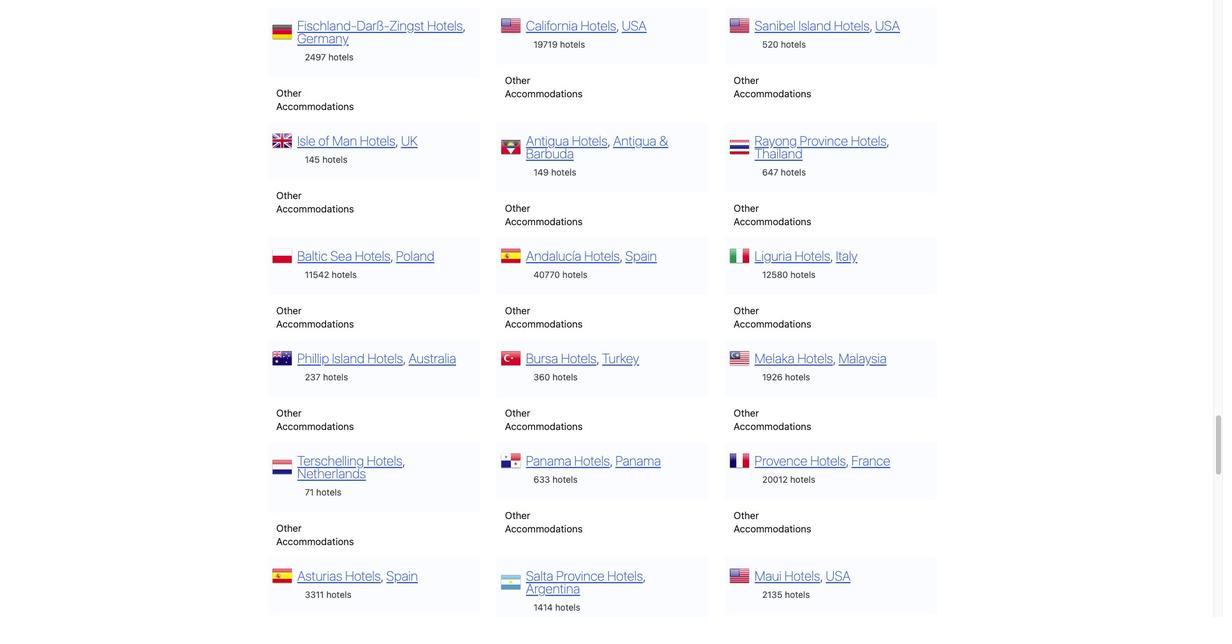 Task type: vqa. For each thing, say whether or not it's contained in the screenshot.


Task type: describe. For each thing, give the bounding box(es) containing it.
sanibel
[[755, 18, 796, 33]]

provence
[[755, 453, 808, 469]]

uk link
[[401, 133, 418, 148]]

other for antigua hotels
[[505, 203, 530, 214]]

, inside provence hotels , france 20012 hotels
[[846, 453, 849, 469]]

thailand link
[[755, 146, 803, 161]]

netherlands link
[[297, 466, 366, 481]]

accommodations for panama hotels
[[505, 524, 583, 535]]

australia
[[409, 351, 456, 366]]

terschelling hotels link
[[297, 453, 402, 469]]

province for thailand
[[800, 133, 848, 148]]

terschelling
[[297, 453, 364, 469]]

sanibel island  hotels link
[[755, 18, 870, 33]]

malaysia
[[839, 351, 887, 366]]

provence hotels link
[[755, 453, 846, 469]]

usa for california hotels
[[622, 18, 647, 33]]

terschelling hotels , netherlands 71 hotels
[[297, 453, 405, 498]]

argentina
[[526, 582, 580, 597]]

antigua & barbuda
[[526, 133, 668, 161]]

other accommodations for bursa hotels
[[505, 408, 583, 433]]

fischland-
[[297, 18, 357, 33]]

melaka
[[755, 351, 795, 366]]

salta province hotels link
[[526, 569, 643, 584]]

other for phillip island hotels
[[276, 408, 302, 419]]

20012
[[762, 475, 788, 486]]

1 panama from the left
[[526, 453, 571, 469]]

baltic
[[297, 248, 328, 264]]

hotels inside provence hotels , france 20012 hotels
[[810, 453, 846, 469]]

, inside the baltic sea hotels , poland 11542 hotels
[[390, 248, 393, 264]]

hotels inside sanibel island  hotels , usa 520 hotels
[[781, 39, 806, 50]]

other for liguria hotels
[[734, 305, 759, 317]]

hotels inside asturias hotels , spain 3311 hotels
[[345, 569, 381, 584]]

melaka hotels link
[[755, 351, 833, 366]]

hotels inside fischland-darß-zingst hotels , germany 2497 hotels
[[427, 18, 463, 33]]

liguria
[[755, 248, 792, 264]]

panama link
[[616, 453, 661, 469]]

california hotels link
[[526, 18, 616, 33]]

argentina link
[[526, 582, 580, 597]]

germany
[[297, 30, 349, 46]]

phillip island hotels , australia 237 hotels
[[297, 351, 456, 383]]

other accommodations for baltic sea hotels
[[276, 305, 354, 330]]

usa link for maui hotels
[[826, 569, 851, 584]]

zingst
[[389, 18, 424, 33]]

accommodations for isle of man hotels
[[276, 203, 354, 215]]

other accommodations for melaka hotels
[[734, 408, 811, 433]]

other accommodations for terschelling hotels
[[276, 523, 354, 548]]

hotels inside california hotels , usa 19719 hotels
[[581, 18, 616, 33]]

hotels inside the baltic sea hotels , poland 11542 hotels
[[332, 270, 357, 280]]

darß-
[[357, 18, 389, 33]]

other for bursa hotels
[[505, 408, 530, 419]]

hotels inside maui hotels , usa 2135 hotels
[[785, 569, 820, 584]]

accommodations for fischland-darß-zingst hotels
[[276, 101, 354, 112]]

, inside phillip island hotels , australia 237 hotels
[[403, 351, 406, 366]]

california
[[526, 18, 578, 33]]

hotels inside rayong province hotels , thailand 647 hotels
[[781, 167, 806, 178]]

149
[[534, 167, 549, 178]]

accommodations for sanibel island  hotels
[[734, 88, 811, 100]]

other for california hotels
[[505, 75, 530, 86]]

usa link for california hotels
[[622, 18, 647, 33]]

accommodations for antigua hotels
[[505, 216, 583, 228]]

, inside liguria hotels , italy 12580 hotels
[[830, 248, 833, 264]]

usa for maui hotels
[[826, 569, 851, 584]]

360
[[534, 372, 550, 383]]

man
[[332, 133, 357, 148]]

2497
[[305, 52, 326, 63]]

fischland-darß-zingst hotels link
[[297, 18, 463, 33]]

19719
[[534, 39, 558, 50]]

3311
[[305, 590, 324, 601]]

baltic sea hotels link
[[297, 248, 390, 264]]

other for provence hotels
[[734, 510, 759, 522]]

sea
[[330, 248, 352, 264]]

antigua hotels link
[[526, 133, 608, 148]]

hotels inside isle of man hotels , uk 145 hotels
[[322, 154, 347, 165]]

hotels inside salta province hotels , argentina 1414 hotels
[[607, 569, 643, 584]]

germany link
[[297, 30, 349, 46]]

, inside salta province hotels , argentina 1414 hotels
[[643, 569, 646, 584]]

antigua hotels ,
[[526, 133, 613, 148]]

salta
[[526, 569, 553, 584]]

1926
[[762, 372, 783, 383]]

other accommodations for rayong province hotels
[[734, 203, 811, 228]]

accommodations for terschelling hotels
[[276, 537, 354, 548]]

california hotels , usa 19719 hotels
[[526, 18, 647, 50]]

phillip
[[297, 351, 329, 366]]

hotels inside phillip island hotels , australia 237 hotels
[[367, 351, 403, 366]]

liguria hotels , italy 12580 hotels
[[755, 248, 858, 280]]

fischland-darß-zingst hotels , germany 2497 hotels
[[297, 18, 466, 63]]

accommodations for california hotels
[[505, 88, 583, 100]]

other for isle of man hotels
[[276, 190, 302, 201]]

maui
[[755, 569, 782, 584]]

other accommodations for andalucía hotels
[[505, 305, 583, 330]]

237
[[305, 372, 321, 383]]

australia link
[[409, 351, 456, 366]]

hotels inside andalucía hotels , spain 40770 hotels
[[584, 248, 620, 264]]

other accommodations for liguria hotels
[[734, 305, 811, 330]]

malaysia link
[[839, 351, 887, 366]]

other accommodations for fischland-darß-zingst hotels
[[276, 87, 354, 112]]

sanibel island  hotels , usa 520 hotels
[[755, 18, 900, 50]]

poland link
[[396, 248, 435, 264]]

salta province hotels , argentina 1414 hotels
[[526, 569, 646, 614]]

, inside maui hotels , usa 2135 hotels
[[820, 569, 823, 584]]

melaka hotels , malaysia 1926 hotels
[[755, 351, 887, 383]]

hotels inside fischland-darß-zingst hotels , germany 2497 hotels
[[328, 52, 354, 63]]

other accommodations for phillip island hotels
[[276, 408, 354, 433]]

asturias hotels link
[[297, 569, 381, 584]]

province for argentina
[[556, 569, 605, 584]]

other for terschelling hotels
[[276, 523, 302, 535]]

island for phillip
[[332, 351, 365, 366]]

rayong
[[755, 133, 797, 148]]

hotels inside maui hotels , usa 2135 hotels
[[785, 590, 810, 601]]

11542
[[305, 270, 329, 280]]

barbuda
[[526, 146, 574, 161]]

2135
[[762, 590, 782, 601]]



Task type: locate. For each thing, give the bounding box(es) containing it.
usa inside maui hotels , usa 2135 hotels
[[826, 569, 851, 584]]

1 vertical spatial island
[[332, 351, 365, 366]]

0 vertical spatial island
[[799, 18, 831, 33]]

accommodations
[[505, 88, 583, 100], [734, 88, 811, 100], [276, 101, 354, 112], [276, 203, 354, 215], [505, 216, 583, 228], [734, 216, 811, 228], [276, 319, 354, 330], [505, 319, 583, 330], [734, 319, 811, 330], [276, 421, 354, 433], [505, 421, 583, 433], [734, 421, 811, 433], [505, 524, 583, 535], [734, 524, 811, 535], [276, 537, 354, 548]]

antigua & barbuda link
[[526, 133, 668, 161]]

antigua left &
[[613, 133, 656, 148]]

accommodations for rayong province hotels
[[734, 216, 811, 228]]

maui hotels link
[[755, 569, 820, 584]]

,
[[463, 18, 466, 33], [616, 18, 619, 33], [870, 18, 872, 33], [395, 133, 398, 148], [608, 133, 610, 148], [887, 133, 889, 148], [390, 248, 393, 264], [620, 248, 623, 264], [830, 248, 833, 264], [403, 351, 406, 366], [597, 351, 599, 366], [833, 351, 836, 366], [402, 453, 405, 469], [610, 453, 613, 469], [846, 453, 849, 469], [381, 569, 384, 584], [643, 569, 646, 584], [820, 569, 823, 584]]

hotels down argentina link
[[555, 603, 580, 614]]

1414
[[534, 603, 553, 614]]

island
[[799, 18, 831, 33], [332, 351, 365, 366]]

other accommodations down 237
[[276, 408, 354, 433]]

accommodations up the "maui"
[[734, 524, 811, 535]]

0 horizontal spatial island
[[332, 351, 365, 366]]

provence hotels , france 20012 hotels
[[755, 453, 890, 486]]

accommodations up asturias
[[276, 537, 354, 548]]

hotels inside terschelling hotels , netherlands 71 hotels
[[316, 488, 341, 498]]

accommodations up salta
[[505, 524, 583, 535]]

145
[[305, 154, 320, 165]]

149 hotels
[[534, 167, 576, 178]]

spain for asturias hotels
[[386, 569, 418, 584]]

other accommodations down 19719
[[505, 75, 583, 100]]

of
[[318, 133, 329, 148]]

hotels inside salta province hotels , argentina 1414 hotels
[[555, 603, 580, 614]]

accommodations for liguria hotels
[[734, 319, 811, 330]]

other accommodations down 360
[[505, 408, 583, 433]]

spain link for andalucía hotels
[[625, 248, 657, 264]]

accommodations for baltic sea hotels
[[276, 319, 354, 330]]

other accommodations
[[505, 75, 583, 100], [734, 75, 811, 100], [276, 87, 354, 112], [276, 190, 354, 215], [505, 203, 583, 228], [734, 203, 811, 228], [276, 305, 354, 330], [505, 305, 583, 330], [734, 305, 811, 330], [276, 408, 354, 433], [505, 408, 583, 433], [734, 408, 811, 433], [505, 510, 583, 535], [734, 510, 811, 535], [276, 523, 354, 548]]

other for sanibel island  hotels
[[734, 75, 759, 86]]

other accommodations up 'liguria'
[[734, 203, 811, 228]]

0 horizontal spatial panama
[[526, 453, 571, 469]]

turkey
[[602, 351, 639, 366]]

hotels inside rayong province hotels , thailand 647 hotels
[[851, 133, 887, 148]]

rayong province hotels , thailand 647 hotels
[[755, 133, 889, 178]]

hotels down the "andalucía hotels" link
[[562, 270, 588, 280]]

netherlands
[[297, 466, 366, 481]]

baltic sea hotels , poland 11542 hotels
[[297, 248, 435, 280]]

spain for andalucía hotels
[[625, 248, 657, 264]]

andalucía hotels , spain 40770 hotels
[[526, 248, 657, 280]]

hotels inside phillip island hotels , australia 237 hotels
[[323, 372, 348, 383]]

hotels down melaka hotels link
[[785, 372, 810, 383]]

usa
[[622, 18, 647, 33], [875, 18, 900, 33], [826, 569, 851, 584]]

0 horizontal spatial province
[[556, 569, 605, 584]]

1 vertical spatial province
[[556, 569, 605, 584]]

633
[[534, 475, 550, 486]]

647
[[762, 167, 778, 178]]

usa link for sanibel island  hotels
[[875, 18, 900, 33]]

island right the sanibel
[[799, 18, 831, 33]]

accommodations up provence
[[734, 421, 811, 433]]

spain inside andalucía hotels , spain 40770 hotels
[[625, 248, 657, 264]]

1 horizontal spatial usa link
[[826, 569, 851, 584]]

accommodations up "phillip"
[[276, 319, 354, 330]]

hotels inside asturias hotels , spain 3311 hotels
[[326, 590, 351, 601]]

other for baltic sea hotels
[[276, 305, 302, 317]]

asturias hotels , spain 3311 hotels
[[297, 569, 418, 601]]

, inside panama hotels , panama 633 hotels
[[610, 453, 613, 469]]

hotels down baltic sea hotels link
[[332, 270, 357, 280]]

accommodations for melaka hotels
[[734, 421, 811, 433]]

province inside salta province hotels , argentina 1414 hotels
[[556, 569, 605, 584]]

hotels down panama hotels link
[[553, 475, 578, 486]]

other accommodations down "633"
[[505, 510, 583, 535]]

accommodations for bursa hotels
[[505, 421, 583, 433]]

accommodations up terschelling
[[276, 421, 354, 433]]

2 panama from the left
[[616, 453, 661, 469]]

2 horizontal spatial usa link
[[875, 18, 900, 33]]

other accommodations up "phillip"
[[276, 305, 354, 330]]

0 horizontal spatial antigua
[[526, 133, 569, 148]]

other accommodations up "of"
[[276, 87, 354, 112]]

hotels down maui hotels link
[[785, 590, 810, 601]]

1 antigua from the left
[[526, 133, 569, 148]]

antigua inside antigua & barbuda
[[613, 133, 656, 148]]

accommodations up the melaka
[[734, 319, 811, 330]]

0 vertical spatial spain
[[625, 248, 657, 264]]

other accommodations up 'andalucía' in the left top of the page
[[505, 203, 583, 228]]

other
[[505, 75, 530, 86], [734, 75, 759, 86], [276, 87, 302, 99], [276, 190, 302, 201], [505, 203, 530, 214], [734, 203, 759, 214], [276, 305, 302, 317], [505, 305, 530, 317], [734, 305, 759, 317], [276, 408, 302, 419], [505, 408, 530, 419], [734, 408, 759, 419], [505, 510, 530, 522], [734, 510, 759, 522], [276, 523, 302, 535]]

0 horizontal spatial usa link
[[622, 18, 647, 33]]

andalucía
[[526, 248, 581, 264]]

hotels inside bursa hotels , turkey 360 hotels
[[561, 351, 597, 366]]

rayong province hotels link
[[755, 133, 887, 148]]

1 vertical spatial spain
[[386, 569, 418, 584]]

accommodations up baltic
[[276, 203, 354, 215]]

isle of man hotels link
[[297, 133, 395, 148]]

antigua up 149
[[526, 133, 569, 148]]

, inside california hotels , usa 19719 hotels
[[616, 18, 619, 33]]

12580
[[762, 270, 788, 280]]

0 vertical spatial province
[[800, 133, 848, 148]]

hotels inside panama hotels , panama 633 hotels
[[553, 475, 578, 486]]

71
[[305, 488, 314, 498]]

province right rayong
[[800, 133, 848, 148]]

, inside bursa hotels , turkey 360 hotels
[[597, 351, 599, 366]]

, inside asturias hotels , spain 3311 hotels
[[381, 569, 384, 584]]

antigua for hotels
[[526, 133, 569, 148]]

hotels inside terschelling hotels , netherlands 71 hotels
[[367, 453, 402, 469]]

other accommodations up bursa
[[505, 305, 583, 330]]

other accommodations for isle of man hotels
[[276, 190, 354, 215]]

1 horizontal spatial island
[[799, 18, 831, 33]]

hotels inside california hotels , usa 19719 hotels
[[560, 39, 585, 50]]

phillip island hotels link
[[297, 351, 403, 366]]

spain link for asturias hotels
[[386, 569, 418, 584]]

, inside isle of man hotels , uk 145 hotels
[[395, 133, 398, 148]]

accommodations down 19719
[[505, 88, 583, 100]]

hotels down provence hotels link at bottom right
[[790, 475, 815, 486]]

accommodations for andalucía hotels
[[505, 319, 583, 330]]

isle of man hotels , uk 145 hotels
[[297, 133, 418, 165]]

accommodations up isle
[[276, 101, 354, 112]]

accommodations up rayong
[[734, 88, 811, 100]]

other accommodations up the melaka
[[734, 305, 811, 330]]

andalucía hotels link
[[526, 248, 620, 264]]

hotels down asturias hotels link
[[326, 590, 351, 601]]

, inside fischland-darß-zingst hotels , germany 2497 hotels
[[463, 18, 466, 33]]

bursa hotels , turkey 360 hotels
[[526, 351, 639, 383]]

island right "phillip"
[[332, 351, 365, 366]]

accommodations up 'andalucía' in the left top of the page
[[505, 216, 583, 228]]

maui hotels , usa 2135 hotels
[[755, 569, 851, 601]]

france link
[[852, 453, 890, 469]]

hotels inside bursa hotels , turkey 360 hotels
[[553, 372, 578, 383]]

1 horizontal spatial usa
[[826, 569, 851, 584]]

other accommodations for sanibel island  hotels
[[734, 75, 811, 100]]

0 vertical spatial spain link
[[625, 248, 657, 264]]

panama hotels link
[[526, 453, 610, 469]]

hotels inside liguria hotels , italy 12580 hotels
[[795, 248, 830, 264]]

, inside rayong province hotels , thailand 647 hotels
[[887, 133, 889, 148]]

1 vertical spatial spain link
[[386, 569, 418, 584]]

province
[[800, 133, 848, 148], [556, 569, 605, 584]]

1 horizontal spatial spain link
[[625, 248, 657, 264]]

antigua for &
[[613, 133, 656, 148]]

1 horizontal spatial province
[[800, 133, 848, 148]]

2 horizontal spatial usa
[[875, 18, 900, 33]]

other accommodations for panama hotels
[[505, 510, 583, 535]]

other accommodations down the 20012
[[734, 510, 811, 535]]

asturias
[[297, 569, 342, 584]]

accommodations up 'liguria'
[[734, 216, 811, 228]]

hotels inside "melaka hotels , malaysia 1926 hotels"
[[797, 351, 833, 366]]

accommodations up panama hotels link
[[505, 421, 583, 433]]

40770
[[534, 270, 560, 280]]

hotels down bursa hotels link
[[553, 372, 578, 383]]

hotels inside panama hotels , panama 633 hotels
[[574, 453, 610, 469]]

spain link
[[625, 248, 657, 264], [386, 569, 418, 584]]

1 horizontal spatial antigua
[[613, 133, 656, 148]]

italy
[[836, 248, 858, 264]]

hotels right 149
[[551, 167, 576, 178]]

spain
[[625, 248, 657, 264], [386, 569, 418, 584]]

520
[[762, 39, 778, 50]]

other accommodations down 520
[[734, 75, 811, 100]]

island inside sanibel island  hotels , usa 520 hotels
[[799, 18, 831, 33]]

isle
[[297, 133, 315, 148]]

hotels inside isle of man hotels , uk 145 hotels
[[360, 133, 395, 148]]

hotels inside sanibel island  hotels , usa 520 hotels
[[834, 18, 870, 33]]

0 horizontal spatial usa
[[622, 18, 647, 33]]

bursa hotels link
[[526, 351, 597, 366]]

other accommodations for provence hotels
[[734, 510, 811, 535]]

hotels inside the baltic sea hotels , poland 11542 hotels
[[355, 248, 390, 264]]

other accommodations for antigua hotels
[[505, 203, 583, 228]]

other accommodations down 145
[[276, 190, 354, 215]]

accommodations up bursa
[[505, 319, 583, 330]]

hotels down 'man'
[[322, 154, 347, 165]]

italy link
[[836, 248, 858, 264]]

usa link
[[622, 18, 647, 33], [875, 18, 900, 33], [826, 569, 851, 584]]

, inside sanibel island  hotels , usa 520 hotels
[[870, 18, 872, 33]]

other for rayong province hotels
[[734, 203, 759, 214]]

accommodations for provence hotels
[[734, 524, 811, 535]]

hotels right 647
[[781, 167, 806, 178]]

&
[[659, 133, 668, 148]]

island inside phillip island hotels , australia 237 hotels
[[332, 351, 365, 366]]

hotels right 2497
[[328, 52, 354, 63]]

, inside andalucía hotels , spain 40770 hotels
[[620, 248, 623, 264]]

hotels inside "melaka hotels , malaysia 1926 hotels"
[[785, 372, 810, 383]]

spain inside asturias hotels , spain 3311 hotels
[[386, 569, 418, 584]]

accommodations for phillip island hotels
[[276, 421, 354, 433]]

1 horizontal spatial panama
[[616, 453, 661, 469]]

hotels inside liguria hotels , italy 12580 hotels
[[791, 270, 816, 280]]

province right salta
[[556, 569, 605, 584]]

hotels inside provence hotels , france 20012 hotels
[[790, 475, 815, 486]]

thailand
[[755, 146, 803, 161]]

1 horizontal spatial spain
[[625, 248, 657, 264]]

uk
[[401, 133, 418, 148]]

panama hotels , panama 633 hotels
[[526, 453, 661, 486]]

liguria hotels link
[[755, 248, 830, 264]]

usa inside sanibel island  hotels , usa 520 hotels
[[875, 18, 900, 33]]

0 horizontal spatial spain
[[386, 569, 418, 584]]

other accommodations for california hotels
[[505, 75, 583, 100]]

bursa
[[526, 351, 558, 366]]

2 antigua from the left
[[613, 133, 656, 148]]

, inside "melaka hotels , malaysia 1926 hotels"
[[833, 351, 836, 366]]

other for fischland-darß-zingst hotels
[[276, 87, 302, 99]]

hotels down california hotels link
[[560, 39, 585, 50]]

other accommodations up asturias
[[276, 523, 354, 548]]

island for sanibel
[[799, 18, 831, 33]]

hotels right 237
[[323, 372, 348, 383]]

other accommodations up provence
[[734, 408, 811, 433]]

other for panama hotels
[[505, 510, 530, 522]]

usa inside california hotels , usa 19719 hotels
[[622, 18, 647, 33]]

panama
[[526, 453, 571, 469], [616, 453, 661, 469]]

, inside terschelling hotels , netherlands 71 hotels
[[402, 453, 405, 469]]

poland
[[396, 248, 435, 264]]

hotels down 'netherlands' link
[[316, 488, 341, 498]]

other for andalucía hotels
[[505, 305, 530, 317]]

hotels
[[560, 39, 585, 50], [781, 39, 806, 50], [328, 52, 354, 63], [322, 154, 347, 165], [551, 167, 576, 178], [781, 167, 806, 178], [332, 270, 357, 280], [562, 270, 588, 280], [791, 270, 816, 280], [323, 372, 348, 383], [553, 372, 578, 383], [785, 372, 810, 383], [553, 475, 578, 486], [790, 475, 815, 486], [316, 488, 341, 498], [326, 590, 351, 601], [785, 590, 810, 601], [555, 603, 580, 614]]

turkey link
[[602, 351, 639, 366]]

hotels inside andalucía hotels , spain 40770 hotels
[[562, 270, 588, 280]]

province inside rayong province hotels , thailand 647 hotels
[[800, 133, 848, 148]]

france
[[852, 453, 890, 469]]

0 horizontal spatial spain link
[[386, 569, 418, 584]]

hotels right 520
[[781, 39, 806, 50]]

hotels down "liguria hotels" link
[[791, 270, 816, 280]]

other for melaka hotels
[[734, 408, 759, 419]]



